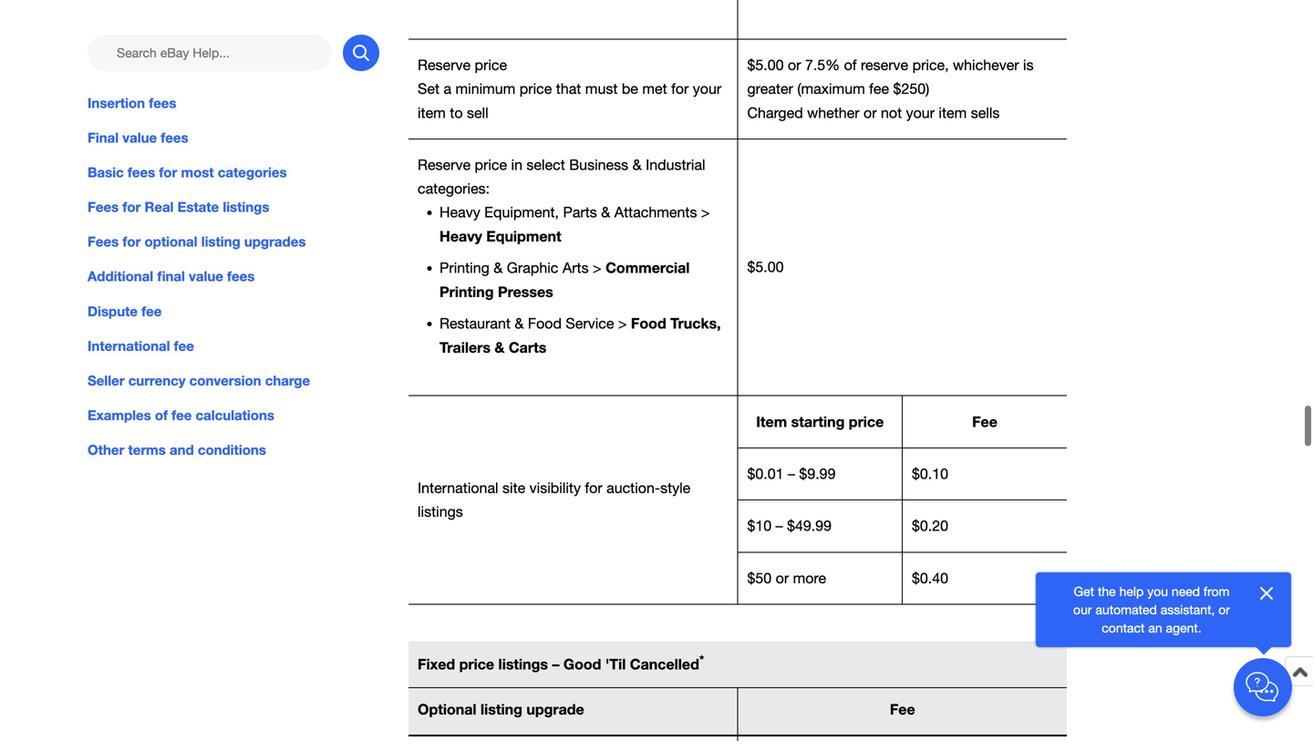 Task type: locate. For each thing, give the bounding box(es) containing it.
0 vertical spatial printing
[[440, 259, 490, 276]]

0 horizontal spatial item
[[418, 104, 446, 121]]

is
[[1023, 57, 1034, 74]]

reserve
[[861, 57, 908, 74]]

fees for optional listing upgrades
[[88, 234, 306, 250]]

reserve up a
[[418, 57, 471, 74]]

additional
[[88, 268, 153, 285]]

1 food from the left
[[631, 315, 666, 332]]

your down $250)
[[906, 104, 935, 121]]

0 vertical spatial $5.00
[[747, 57, 784, 74]]

1 vertical spatial heavy
[[440, 228, 482, 245]]

for
[[671, 80, 689, 97], [159, 164, 177, 181], [123, 199, 141, 215], [123, 234, 141, 250], [585, 480, 603, 496]]

& right 'business'
[[633, 156, 642, 173]]

item down set
[[418, 104, 446, 121]]

0 vertical spatial listings
[[223, 199, 269, 215]]

0 vertical spatial fee
[[972, 413, 998, 430]]

0 vertical spatial listing
[[201, 234, 240, 250]]

> for commercial
[[593, 259, 602, 276]]

price inside reserve price in select business & industrial categories:
[[475, 156, 507, 173]]

of inside "link"
[[155, 407, 168, 424]]

–
[[788, 466, 795, 483], [776, 518, 783, 535], [552, 655, 559, 673]]

categories
[[218, 164, 287, 181]]

of right 7.5% on the top of page
[[844, 57, 857, 74]]

reserve
[[418, 57, 471, 74], [418, 156, 471, 173]]

food left the trucks,
[[631, 315, 666, 332]]

1 vertical spatial of
[[155, 407, 168, 424]]

fees for fees for real estate listings
[[88, 199, 119, 215]]

final
[[157, 268, 185, 285]]

of down currency
[[155, 407, 168, 424]]

heavy equipment, parts & attachments > heavy equipment
[[440, 204, 710, 245]]

0 horizontal spatial your
[[693, 80, 722, 97]]

listings inside 'fixed price listings – good 'til cancelled *'
[[498, 655, 548, 673]]

2 horizontal spatial listings
[[498, 655, 548, 673]]

currency
[[128, 372, 186, 389]]

0 horizontal spatial of
[[155, 407, 168, 424]]

your inside "reserve price set a minimum price that must be met for your item to sell"
[[693, 80, 722, 97]]

fees down the final value fees
[[128, 164, 155, 181]]

1 horizontal spatial food
[[631, 315, 666, 332]]

additional final value fees
[[88, 268, 255, 285]]

1 vertical spatial $5.00
[[747, 259, 784, 276]]

terms
[[128, 442, 166, 458]]

1 horizontal spatial >
[[618, 315, 627, 332]]

1 horizontal spatial listing
[[481, 701, 522, 718]]

$0.40
[[912, 570, 949, 587]]

or inside get the help you need from our automated assistant, or contact an agent.
[[1219, 602, 1230, 617]]

0 vertical spatial international
[[88, 338, 170, 354]]

1 horizontal spatial listings
[[418, 503, 463, 520]]

seller currency conversion charge
[[88, 372, 310, 389]]

reserve up categories:
[[418, 156, 471, 173]]

2 fees from the top
[[88, 234, 119, 250]]

commercial
[[606, 259, 690, 276]]

of
[[844, 57, 857, 74], [155, 407, 168, 424]]

2 printing from the top
[[440, 283, 494, 301]]

> inside heavy equipment, parts & attachments > heavy equipment
[[701, 204, 710, 221]]

fees up the final value fees
[[149, 95, 176, 111]]

0 horizontal spatial food
[[528, 315, 562, 332]]

listing down "fees for real estate listings" link
[[201, 234, 240, 250]]

price left in
[[475, 156, 507, 173]]

1 vertical spatial –
[[776, 518, 783, 535]]

international fee
[[88, 338, 194, 354]]

optional listing upgrade
[[418, 701, 584, 718]]

need
[[1172, 584, 1200, 599]]

or down from
[[1219, 602, 1230, 617]]

& right parts
[[601, 204, 610, 221]]

fee down reserve
[[869, 80, 889, 97]]

1 vertical spatial your
[[906, 104, 935, 121]]

item
[[418, 104, 446, 121], [939, 104, 967, 121]]

industrial
[[646, 156, 706, 173]]

in
[[511, 156, 523, 173]]

– left good
[[552, 655, 559, 673]]

upgrades
[[244, 234, 306, 250]]

fee up and
[[172, 407, 192, 424]]

or left not
[[864, 104, 877, 121]]

price for in
[[475, 156, 507, 173]]

2 vertical spatial listings
[[498, 655, 548, 673]]

0 vertical spatial fees
[[88, 199, 119, 215]]

1 vertical spatial fees
[[88, 234, 119, 250]]

&
[[633, 156, 642, 173], [601, 204, 610, 221], [494, 259, 503, 276], [515, 315, 524, 332], [495, 339, 505, 356]]

more
[[793, 570, 826, 587]]

2 item from the left
[[939, 104, 967, 121]]

> right arts
[[593, 259, 602, 276]]

assistant,
[[1161, 602, 1215, 617]]

1 vertical spatial fee
[[890, 701, 915, 718]]

– right $10
[[776, 518, 783, 535]]

>
[[701, 204, 710, 221], [593, 259, 602, 276], [618, 315, 627, 332]]

international left site
[[418, 480, 498, 496]]

final
[[88, 130, 119, 146]]

0 horizontal spatial listing
[[201, 234, 240, 250]]

for up 'additional'
[[123, 234, 141, 250]]

1 vertical spatial >
[[593, 259, 602, 276]]

– for $0.01
[[788, 466, 795, 483]]

1 vertical spatial international
[[418, 480, 498, 496]]

food trucks, trailers & carts
[[440, 315, 721, 356]]

& inside reserve price in select business & industrial categories:
[[633, 156, 642, 173]]

1 horizontal spatial value
[[189, 268, 223, 285]]

0 vertical spatial >
[[701, 204, 710, 221]]

2 food from the left
[[528, 315, 562, 332]]

for inside "link"
[[159, 164, 177, 181]]

2 horizontal spatial >
[[701, 204, 710, 221]]

1 horizontal spatial of
[[844, 57, 857, 74]]

1 heavy from the top
[[440, 204, 480, 221]]

reserve inside reserve price in select business & industrial categories:
[[418, 156, 471, 173]]

> right service
[[618, 315, 627, 332]]

2 vertical spatial –
[[552, 655, 559, 673]]

heavy
[[440, 204, 480, 221], [440, 228, 482, 245]]

charge
[[265, 372, 310, 389]]

& inside heavy equipment, parts & attachments > heavy equipment
[[601, 204, 610, 221]]

2 horizontal spatial –
[[788, 466, 795, 483]]

for left most
[[159, 164, 177, 181]]

international down the dispute fee
[[88, 338, 170, 354]]

7.5%
[[805, 57, 840, 74]]

fees
[[88, 199, 119, 215], [88, 234, 119, 250]]

1 vertical spatial value
[[189, 268, 223, 285]]

1 horizontal spatial –
[[776, 518, 783, 535]]

fees for fees for optional listing upgrades
[[88, 234, 119, 250]]

attachments
[[614, 204, 697, 221]]

for right visibility
[[585, 480, 603, 496]]

international for international site visibility for auction-style listings
[[418, 480, 498, 496]]

1 fees from the top
[[88, 199, 119, 215]]

'til
[[605, 655, 626, 673]]

fees down basic
[[88, 199, 119, 215]]

printing inside commercial printing presses
[[440, 283, 494, 301]]

0 horizontal spatial >
[[593, 259, 602, 276]]

price
[[475, 57, 507, 74], [520, 80, 552, 97], [475, 156, 507, 173], [849, 413, 884, 430], [459, 655, 494, 673]]

fixed
[[418, 655, 455, 673]]

2 $5.00 from the top
[[747, 259, 784, 276]]

– left $9.99
[[788, 466, 795, 483]]

listing left upgrade
[[481, 701, 522, 718]]

from
[[1204, 584, 1230, 599]]

sell
[[467, 104, 489, 121]]

(maximum
[[797, 80, 865, 97]]

1 vertical spatial listings
[[418, 503, 463, 520]]

or
[[788, 57, 801, 74], [864, 104, 877, 121], [776, 570, 789, 587], [1219, 602, 1230, 617]]

item left sells
[[939, 104, 967, 121]]

price for listings
[[459, 655, 494, 673]]

0 vertical spatial your
[[693, 80, 722, 97]]

basic fees for most categories link
[[88, 162, 379, 183]]

charged
[[747, 104, 803, 121]]

1 reserve from the top
[[418, 57, 471, 74]]

your right met
[[693, 80, 722, 97]]

service
[[566, 315, 614, 332]]

0 vertical spatial of
[[844, 57, 857, 74]]

0 horizontal spatial value
[[122, 130, 157, 146]]

$5.00 inside $5.00 or 7.5% of reserve price, whichever is greater (maximum fee $250) charged whether or not your item sells
[[747, 57, 784, 74]]

2 reserve from the top
[[418, 156, 471, 173]]

Search eBay Help... text field
[[88, 35, 332, 71]]

1 horizontal spatial item
[[939, 104, 967, 121]]

site
[[503, 480, 526, 496]]

upgrade
[[527, 701, 584, 718]]

1 vertical spatial printing
[[440, 283, 494, 301]]

1 $5.00 from the top
[[747, 57, 784, 74]]

reserve inside "reserve price set a minimum price that must be met for your item to sell"
[[418, 57, 471, 74]]

food up carts
[[528, 315, 562, 332]]

value
[[122, 130, 157, 146], [189, 268, 223, 285]]

price up "minimum"
[[475, 57, 507, 74]]

sells
[[971, 104, 1000, 121]]

1 horizontal spatial international
[[418, 480, 498, 496]]

0 horizontal spatial –
[[552, 655, 559, 673]]

categories:
[[418, 180, 490, 197]]

value right final
[[189, 268, 223, 285]]

international
[[88, 338, 170, 354], [418, 480, 498, 496]]

fees for optional listing upgrades link
[[88, 232, 379, 252]]

reserve for reserve price in select business & industrial categories:
[[418, 156, 471, 173]]

other terms and conditions link
[[88, 440, 379, 460]]

0 vertical spatial –
[[788, 466, 795, 483]]

presses
[[498, 283, 553, 301]]

price right fixed
[[459, 655, 494, 673]]

get
[[1074, 584, 1094, 599]]

value down insertion fees
[[122, 130, 157, 146]]

the
[[1098, 584, 1116, 599]]

& left carts
[[495, 339, 505, 356]]

must
[[585, 80, 618, 97]]

1 vertical spatial listing
[[481, 701, 522, 718]]

fees up 'additional'
[[88, 234, 119, 250]]

for right met
[[671, 80, 689, 97]]

fee up international fee
[[142, 303, 162, 319]]

0 vertical spatial heavy
[[440, 204, 480, 221]]

$9.99
[[799, 466, 836, 483]]

> for food
[[618, 315, 627, 332]]

minimum
[[456, 80, 516, 97]]

optional
[[145, 234, 197, 250]]

1 vertical spatial reserve
[[418, 156, 471, 173]]

1 horizontal spatial fee
[[972, 413, 998, 430]]

fee
[[869, 80, 889, 97], [142, 303, 162, 319], [174, 338, 194, 354], [172, 407, 192, 424]]

0 vertical spatial reserve
[[418, 57, 471, 74]]

1 horizontal spatial your
[[906, 104, 935, 121]]

$5.00
[[747, 57, 784, 74], [747, 259, 784, 276]]

$10 – $49.99
[[747, 518, 832, 535]]

item inside "reserve price set a minimum price that must be met for your item to sell"
[[418, 104, 446, 121]]

final value fees link
[[88, 128, 379, 148]]

2 vertical spatial >
[[618, 315, 627, 332]]

price inside 'fixed price listings – good 'til cancelled *'
[[459, 655, 494, 673]]

fixed price listings – good 'til cancelled *
[[418, 652, 704, 673]]

automated
[[1096, 602, 1157, 617]]

listings inside international site visibility for auction-style listings
[[418, 503, 463, 520]]

fees inside 'link'
[[149, 95, 176, 111]]

your
[[693, 80, 722, 97], [906, 104, 935, 121]]

0 horizontal spatial international
[[88, 338, 170, 354]]

1 item from the left
[[418, 104, 446, 121]]

a
[[444, 80, 451, 97]]

starting
[[791, 413, 845, 430]]

visibility
[[530, 480, 581, 496]]

to
[[450, 104, 463, 121]]

> right attachments
[[701, 204, 710, 221]]

international inside international site visibility for auction-style listings
[[418, 480, 498, 496]]



Task type: describe. For each thing, give the bounding box(es) containing it.
$5.00 for $5.00
[[747, 259, 784, 276]]

agent.
[[1166, 621, 1202, 636]]

final value fees
[[88, 130, 188, 146]]

optional
[[418, 701, 477, 718]]

additional final value fees link
[[88, 267, 379, 287]]

fee inside $5.00 or 7.5% of reserve price, whichever is greater (maximum fee $250) charged whether or not your item sells
[[869, 80, 889, 97]]

international site visibility for auction-style listings
[[418, 480, 691, 520]]

equipment
[[486, 228, 561, 245]]

restaurant & food service >
[[440, 315, 631, 332]]

for inside international site visibility for auction-style listings
[[585, 480, 603, 496]]

price,
[[913, 57, 949, 74]]

0 horizontal spatial fee
[[890, 701, 915, 718]]

reserve for reserve price set a minimum price that must be met for your item to sell
[[418, 57, 471, 74]]

$250)
[[893, 80, 930, 97]]

seller
[[88, 372, 125, 389]]

real
[[145, 199, 174, 215]]

food inside food trucks, trailers & carts
[[631, 315, 666, 332]]

– for $10
[[776, 518, 783, 535]]

$0.01 – $9.99
[[747, 466, 836, 483]]

international for international fee
[[88, 338, 170, 354]]

other terms and conditions
[[88, 442, 266, 458]]

dispute
[[88, 303, 138, 319]]

& up carts
[[515, 315, 524, 332]]

estate
[[177, 199, 219, 215]]

price for set
[[475, 57, 507, 74]]

$0.20
[[912, 518, 949, 535]]

& left graphic
[[494, 259, 503, 276]]

parts
[[563, 204, 597, 221]]

fee up seller currency conversion charge
[[174, 338, 194, 354]]

insertion fees
[[88, 95, 176, 111]]

item inside $5.00 or 7.5% of reserve price, whichever is greater (maximum fee $250) charged whether or not your item sells
[[939, 104, 967, 121]]

basic
[[88, 164, 124, 181]]

help
[[1120, 584, 1144, 599]]

item starting price
[[756, 413, 884, 430]]

whether
[[807, 104, 860, 121]]

basic fees for most categories
[[88, 164, 287, 181]]

contact
[[1102, 621, 1145, 636]]

and
[[170, 442, 194, 458]]

fees down fees for optional listing upgrades link
[[227, 268, 255, 285]]

$49.99
[[787, 518, 832, 535]]

dispute fee
[[88, 303, 162, 319]]

you
[[1147, 584, 1168, 599]]

*
[[699, 652, 704, 667]]

insertion
[[88, 95, 145, 111]]

carts
[[509, 339, 547, 356]]

be
[[622, 80, 638, 97]]

get the help you need from our automated assistant, or contact an agent. tooltip
[[1065, 583, 1239, 637]]

$50
[[747, 570, 772, 587]]

or right $50
[[776, 570, 789, 587]]

equipment,
[[484, 204, 559, 221]]

for left real
[[123, 199, 141, 215]]

examples of fee calculations
[[88, 407, 274, 424]]

$5.00 or 7.5% of reserve price, whichever is greater (maximum fee $250) charged whether or not your item sells
[[747, 57, 1034, 121]]

1 printing from the top
[[440, 259, 490, 276]]

$0.10
[[912, 466, 949, 483]]

trailers
[[440, 339, 491, 356]]

arts
[[563, 259, 589, 276]]

$50 or more
[[747, 570, 826, 587]]

conversion
[[189, 372, 261, 389]]

auction-
[[607, 480, 660, 496]]

– inside 'fixed price listings – good 'til cancelled *'
[[552, 655, 559, 673]]

& inside food trucks, trailers & carts
[[495, 339, 505, 356]]

or left 7.5% on the top of page
[[788, 57, 801, 74]]

select
[[527, 156, 565, 173]]

printing & graphic arts >
[[440, 259, 606, 276]]

fees inside "link"
[[128, 164, 155, 181]]

met
[[642, 80, 667, 97]]

restaurant
[[440, 315, 511, 332]]

insertion fees link
[[88, 93, 379, 113]]

trucks,
[[670, 315, 721, 332]]

fee inside "link"
[[172, 407, 192, 424]]

examples of fee calculations link
[[88, 405, 379, 425]]

good
[[564, 655, 601, 673]]

international fee link
[[88, 336, 379, 356]]

for inside "reserve price set a minimum price that must be met for your item to sell"
[[671, 80, 689, 97]]

price left that
[[520, 80, 552, 97]]

greater
[[747, 80, 793, 97]]

reserve price in select business & industrial categories:
[[418, 156, 706, 197]]

our
[[1073, 602, 1092, 617]]

0 vertical spatial value
[[122, 130, 157, 146]]

item
[[756, 413, 787, 430]]

style
[[660, 480, 691, 496]]

that
[[556, 80, 581, 97]]

an
[[1149, 621, 1163, 636]]

commercial printing presses
[[440, 259, 690, 301]]

your inside $5.00 or 7.5% of reserve price, whichever is greater (maximum fee $250) charged whether or not your item sells
[[906, 104, 935, 121]]

fees for real estate listings link
[[88, 197, 379, 217]]

$5.00 for $5.00 or 7.5% of reserve price, whichever is greater (maximum fee $250) charged whether or not your item sells
[[747, 57, 784, 74]]

price right starting
[[849, 413, 884, 430]]

other
[[88, 442, 124, 458]]

fees for real estate listings
[[88, 199, 269, 215]]

whichever
[[953, 57, 1019, 74]]

not
[[881, 104, 902, 121]]

most
[[181, 164, 214, 181]]

fees up basic fees for most categories
[[161, 130, 188, 146]]

business
[[569, 156, 628, 173]]

2 heavy from the top
[[440, 228, 482, 245]]

of inside $5.00 or 7.5% of reserve price, whichever is greater (maximum fee $250) charged whether or not your item sells
[[844, 57, 857, 74]]

examples
[[88, 407, 151, 424]]

0 horizontal spatial listings
[[223, 199, 269, 215]]



Task type: vqa. For each thing, say whether or not it's contained in the screenshot.
the left listings
yes



